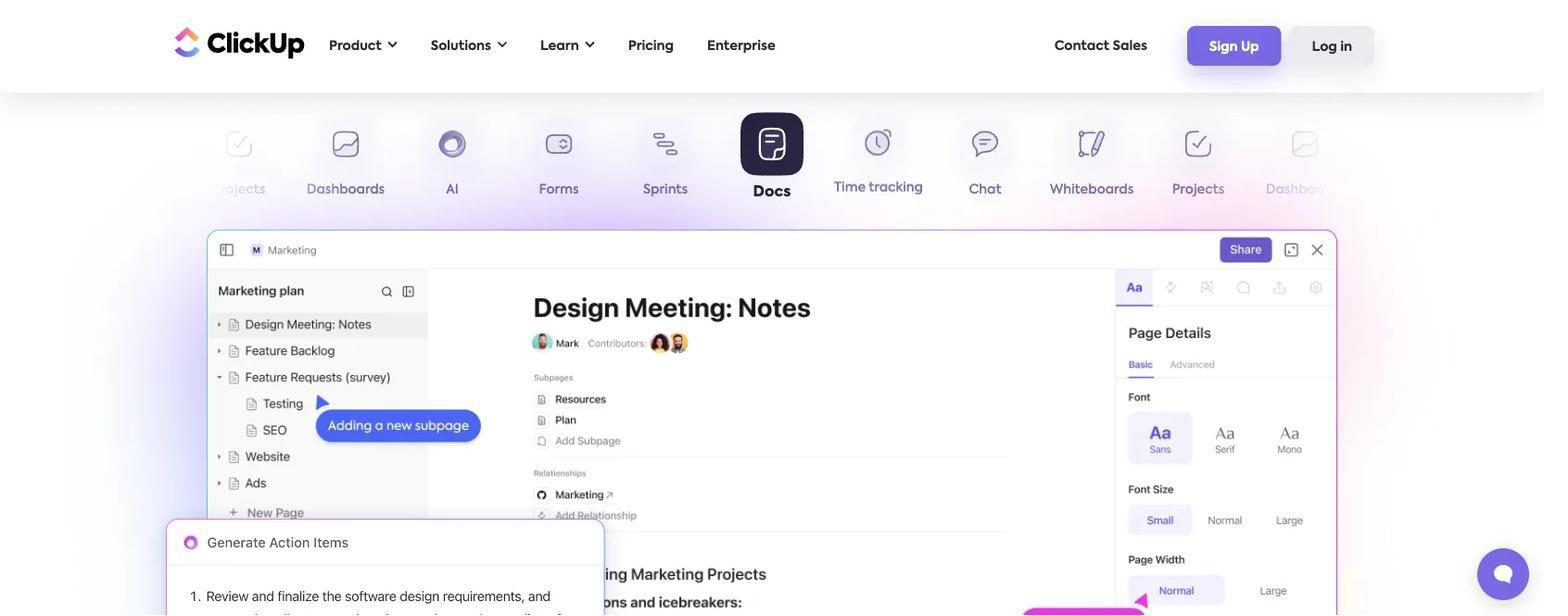 Task type: describe. For each thing, give the bounding box(es) containing it.
1 whiteboards button from the left
[[79, 119, 186, 204]]

forms button
[[506, 119, 612, 204]]

docs
[[753, 184, 791, 199]]

2 dashboards button from the left
[[1252, 119, 1358, 204]]

dashboards for first dashboards "button" from right
[[1266, 184, 1344, 197]]

dashboards for second dashboards "button" from right
[[307, 184, 385, 197]]

tracking
[[869, 183, 923, 196]]

log
[[1312, 41, 1337, 53]]

contact sales
[[1054, 39, 1147, 52]]

contact sales link
[[1045, 27, 1157, 65]]

enterprise
[[707, 39, 776, 52]]

ai
[[446, 184, 459, 197]]

clickup image
[[170, 25, 305, 60]]

chat
[[969, 184, 1002, 197]]

sign up button
[[1187, 26, 1282, 66]]

product button
[[320, 27, 407, 65]]

1 projects from the left
[[213, 184, 265, 197]]

2 whiteboards button from the left
[[1039, 119, 1145, 204]]

solutions
[[431, 39, 491, 52]]

time
[[834, 183, 866, 196]]

sign
[[1210, 41, 1238, 53]]

in
[[1341, 41, 1352, 53]]

sprints
[[643, 184, 688, 197]]

learn
[[540, 39, 579, 52]]

1 dashboards button from the left
[[292, 119, 399, 204]]

sprints button
[[612, 119, 719, 204]]

2 whiteboards from the left
[[1050, 184, 1134, 197]]

time tracking
[[834, 183, 923, 196]]

chat button
[[932, 119, 1039, 204]]



Task type: vqa. For each thing, say whether or not it's contained in the screenshot.
the Learn dropdown button
yes



Task type: locate. For each thing, give the bounding box(es) containing it.
solutions button
[[421, 27, 516, 65]]

log in link
[[1290, 26, 1375, 66]]

whiteboards
[[91, 184, 175, 197], [1050, 184, 1134, 197]]

pricing link
[[619, 27, 683, 65]]

0 horizontal spatial dashboards button
[[292, 119, 399, 204]]

0 horizontal spatial dashboards
[[307, 184, 385, 197]]

1 horizontal spatial projects
[[1172, 184, 1225, 197]]

sales
[[1113, 39, 1147, 52]]

dashboards
[[307, 184, 385, 197], [1266, 184, 1344, 197]]

0 horizontal spatial whiteboards button
[[79, 119, 186, 204]]

time tracking button
[[825, 118, 932, 204]]

projects
[[213, 184, 265, 197], [1172, 184, 1225, 197]]

0 horizontal spatial projects
[[213, 184, 265, 197]]

up
[[1241, 41, 1259, 53]]

2 dashboards from the left
[[1266, 184, 1344, 197]]

enterprise link
[[698, 27, 785, 65]]

ai button
[[399, 119, 506, 204]]

log in
[[1312, 41, 1352, 53]]

1 horizontal spatial projects button
[[1145, 119, 1252, 204]]

forms
[[539, 184, 579, 197]]

1 horizontal spatial whiteboards button
[[1039, 119, 1145, 204]]

1 projects button from the left
[[186, 119, 292, 204]]

projects button
[[186, 119, 292, 204], [1145, 119, 1252, 204]]

1 horizontal spatial dashboards
[[1266, 184, 1344, 197]]

docs button
[[719, 112, 825, 204]]

learn button
[[531, 27, 604, 65]]

contact
[[1054, 39, 1110, 52]]

pricing
[[628, 39, 674, 52]]

1 horizontal spatial whiteboards
[[1050, 184, 1134, 197]]

1 horizontal spatial dashboards button
[[1252, 119, 1358, 204]]

1 dashboards from the left
[[307, 184, 385, 197]]

2 projects button from the left
[[1145, 119, 1252, 204]]

1 whiteboards from the left
[[91, 184, 175, 197]]

docs image
[[207, 230, 1338, 615], [142, 498, 628, 615]]

whiteboards button
[[79, 119, 186, 204], [1039, 119, 1145, 204]]

sign up
[[1210, 41, 1259, 53]]

0 horizontal spatial whiteboards
[[91, 184, 175, 197]]

product
[[329, 39, 382, 52]]

dashboards button
[[292, 119, 399, 204], [1252, 119, 1358, 204]]

0 horizontal spatial projects button
[[186, 119, 292, 204]]

2 projects from the left
[[1172, 184, 1225, 197]]



